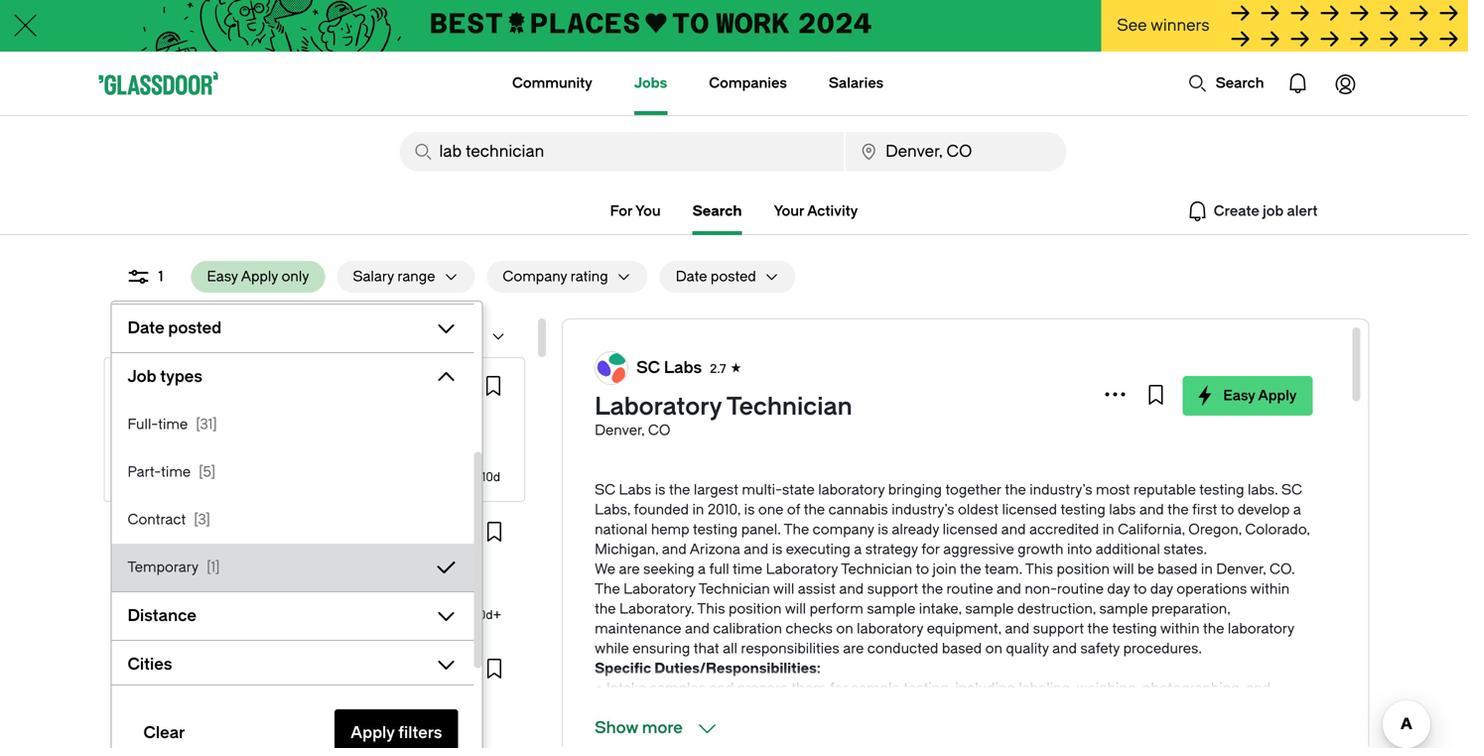 Task type: locate. For each thing, give the bounding box(es) containing it.
0 horizontal spatial routine
[[947, 581, 993, 598]]

2 horizontal spatial to
[[1221, 502, 1234, 518]]

labeling,
[[1019, 681, 1073, 697]]

laboratory up assist
[[766, 561, 838, 578]]

and down "hemp"
[[662, 542, 687, 558]]

1 horizontal spatial date
[[676, 269, 707, 285]]

the
[[784, 522, 809, 538], [595, 581, 620, 598]]

and left safety
[[1052, 641, 1077, 657]]

0 vertical spatial a
[[1293, 502, 1301, 518]]

apply
[[241, 269, 278, 285], [1258, 388, 1297, 404], [161, 472, 188, 483], [160, 610, 187, 621]]

job types list box
[[112, 401, 474, 592]]

and right photographing,
[[1246, 681, 1271, 697]]

0 horizontal spatial search
[[693, 203, 742, 219]]

posted down search link
[[711, 269, 756, 285]]

are down 'michigan,'
[[619, 561, 640, 578]]

1 vertical spatial -
[[151, 589, 157, 603]]

in
[[270, 328, 282, 344], [692, 502, 704, 518], [1103, 522, 1114, 538], [1201, 561, 1213, 578]]

position up calibration
[[729, 601, 782, 617]]

easy
[[207, 269, 238, 285], [1223, 388, 1255, 404], [136, 472, 159, 483], [136, 610, 158, 621]]

1 horizontal spatial day
[[1150, 581, 1173, 598]]

0 horizontal spatial for
[[830, 681, 848, 697]]

1 horizontal spatial within
[[1250, 581, 1290, 598]]

this
[[1025, 561, 1053, 578], [697, 601, 725, 617]]

1 horizontal spatial to
[[1134, 581, 1147, 598]]

date inside date posted dropdown button
[[128, 319, 164, 338]]

easy up labs.
[[1223, 388, 1255, 404]]

date posted up "types"
[[128, 319, 222, 338]]

technician
[[727, 393, 852, 421], [841, 561, 912, 578], [699, 581, 770, 598]]

1 none field from the left
[[400, 132, 844, 172]]

1 routine from the left
[[947, 581, 993, 598]]

sample down conducted
[[852, 681, 900, 697]]

1 horizontal spatial search
[[1216, 75, 1264, 91]]

states.
[[1164, 542, 1207, 558]]

date posted button
[[660, 261, 756, 293]]

measurement
[[200, 521, 279, 535]]

specific
[[595, 661, 651, 677]]

will
[[1113, 561, 1134, 578], [773, 581, 794, 598], [785, 601, 806, 617]]

co.
[[1270, 561, 1295, 578]]

0 horizontal spatial day
[[1107, 581, 1130, 598]]

1 vertical spatial a
[[854, 542, 862, 558]]

time right full
[[733, 561, 763, 578]]

easy apply down $19.00
[[136, 472, 188, 483]]

- right $45k
[[151, 726, 157, 740]]

1 horizontal spatial posted
[[711, 269, 756, 285]]

sample down be in the right bottom of the page
[[1099, 601, 1148, 617]]

testing up accredited
[[1061, 502, 1106, 518]]

while
[[595, 641, 629, 657]]

a up colorado,
[[1293, 502, 1301, 518]]

this up that
[[697, 601, 725, 617]]

distance
[[128, 607, 197, 625]]

prepare
[[737, 681, 788, 697]]

labs inside jobs list "element"
[[173, 379, 201, 393]]

duties/responsibilities:
[[654, 661, 821, 677]]

is up founded
[[655, 482, 666, 498]]

1 horizontal spatial a
[[854, 542, 862, 558]]

0 vertical spatial position
[[1057, 561, 1110, 578]]

0 vertical spatial date posted
[[676, 269, 756, 285]]

technician down the strategy at right
[[841, 561, 912, 578]]

for
[[610, 203, 633, 219]]

0 vertical spatial support
[[867, 581, 918, 598]]

1 horizontal spatial the
[[784, 522, 809, 538]]

distance button
[[112, 601, 426, 632]]

date down search link
[[676, 269, 707, 285]]

0 horizontal spatial a
[[698, 561, 706, 578]]

laboratory technician denver, co
[[595, 393, 852, 439]]

types
[[160, 368, 202, 386]]

posted for date posted dropdown button
[[168, 319, 222, 338]]

1 horizontal spatial on
[[985, 641, 1003, 657]]

0 horizontal spatial on
[[836, 621, 853, 637]]

maintenance
[[595, 621, 682, 637]]

0 vertical spatial date
[[676, 269, 707, 285]]

and inside jobs list "element"
[[176, 521, 197, 535]]

1 vertical spatial on
[[985, 641, 1003, 657]]

search inside button
[[1216, 75, 1264, 91]]

1 vertical spatial support
[[1033, 621, 1084, 637]]

1 horizontal spatial industry's
[[1030, 482, 1093, 498]]

lottie animation container image inside search button
[[1188, 73, 1208, 93]]

date posted for date posted dropdown button
[[128, 319, 222, 338]]

laboratory left inc.
[[163, 658, 225, 672]]

your
[[774, 203, 804, 219]]

search up date posted popup button
[[693, 203, 742, 219]]

0 vertical spatial this
[[1025, 561, 1053, 578]]

1 horizontal spatial none field
[[846, 132, 1067, 172]]

labs left 2.7
[[664, 359, 702, 377]]

one
[[758, 502, 784, 518]]

licensed down the oldest
[[943, 522, 998, 538]]

0 horizontal spatial industry's
[[892, 502, 955, 518]]

1 horizontal spatial licensed
[[1002, 502, 1057, 518]]

1 horizontal spatial easy apply
[[1223, 388, 1297, 404]]

search down see winners link
[[1216, 75, 1264, 91]]

bhd test and measurement
[[120, 521, 279, 535]]

0 vertical spatial licensed
[[1002, 502, 1057, 518]]

calibration
[[713, 621, 782, 637]]

1 vertical spatial the
[[595, 581, 620, 598]]

to left join
[[916, 561, 929, 578]]

0 horizontal spatial posted
[[168, 319, 222, 338]]

the up intake,
[[922, 581, 943, 598]]

1 vertical spatial time
[[161, 464, 191, 480]]

salaries
[[829, 75, 884, 91]]

- inside broomfield, co $50k - $70k (employer est.) easy apply
[[151, 589, 157, 603]]

contract [3]
[[128, 512, 210, 528]]

sc
[[636, 359, 660, 377], [152, 379, 170, 393], [595, 482, 616, 498], [1282, 482, 1302, 498]]

date posted inside popup button
[[676, 269, 756, 285]]

community link
[[512, 52, 593, 115]]

2 day from the left
[[1150, 581, 1173, 598]]

- right $19.00
[[159, 451, 164, 465]]

date posted inside dropdown button
[[128, 319, 222, 338]]

bringing
[[888, 482, 942, 498]]

full
[[709, 561, 729, 578]]

in down the labs
[[1103, 522, 1114, 538]]

laboratory up laboratory.
[[624, 581, 696, 598]]

show more button
[[595, 717, 719, 741]]

1 vertical spatial posted
[[168, 319, 222, 338]]

0 horizontal spatial position
[[729, 601, 782, 617]]

within down co.
[[1250, 581, 1290, 598]]

co up the (employer
[[189, 569, 208, 583]]

are down perform
[[843, 641, 864, 657]]

for up join
[[921, 542, 940, 558]]

job
[[128, 368, 156, 386]]

checks
[[786, 621, 833, 637]]

1 vertical spatial are
[[843, 641, 864, 657]]

the right together
[[1005, 482, 1026, 498]]

denver, up operations
[[1216, 561, 1266, 578]]

date inside date posted popup button
[[676, 269, 707, 285]]

37
[[119, 328, 134, 344]]

hour
[[230, 451, 259, 465]]

easy down $50k
[[136, 610, 158, 621]]

day down be in the right bottom of the page
[[1150, 581, 1173, 598]]

co inside broomfield, co $50k - $70k (employer est.) easy apply
[[189, 569, 208, 583]]

salary range
[[353, 269, 435, 285]]

1 vertical spatial industry's
[[892, 502, 955, 518]]

2 none field from the left
[[846, 132, 1067, 172]]

sc labs logo image
[[596, 352, 627, 384], [122, 375, 143, 397]]

0 vertical spatial the
[[784, 522, 809, 538]]

1 horizontal spatial labs
[[619, 482, 651, 498]]

0 horizontal spatial within
[[1160, 621, 1200, 637]]

lottie animation container image
[[433, 52, 513, 113], [433, 52, 513, 113], [1274, 60, 1322, 107], [1274, 60, 1322, 107], [1188, 73, 1208, 93]]

easy apply
[[1223, 388, 1297, 404], [136, 472, 188, 483]]

routine
[[947, 581, 993, 598], [1057, 581, 1104, 598]]

0 vertical spatial samples
[[650, 681, 706, 697]]

0 vertical spatial for
[[921, 542, 940, 558]]

for you link
[[610, 200, 661, 223]]

0 horizontal spatial easy apply
[[136, 472, 188, 483]]

2 vertical spatial time
[[733, 561, 763, 578]]

california,
[[1118, 522, 1185, 538]]

based
[[1158, 561, 1198, 578], [942, 641, 982, 657]]

laboratory down 2.7
[[595, 393, 722, 421]]

to
[[1221, 502, 1234, 518], [916, 561, 929, 578], [1134, 581, 1147, 598]]

day
[[1107, 581, 1130, 598], [1150, 581, 1173, 598]]

contract
[[128, 512, 186, 528]]

will up checks
[[785, 601, 806, 617]]

sc labs up full-time [31]
[[152, 379, 201, 393]]

1 horizontal spatial based
[[1158, 561, 1198, 578]]

2 vertical spatial to
[[1134, 581, 1147, 598]]

this down growth
[[1025, 561, 1053, 578]]

0 horizontal spatial are
[[619, 561, 640, 578]]

co up founded
[[648, 422, 670, 439]]

to right the first
[[1221, 502, 1234, 518]]

on
[[836, 621, 853, 637], [985, 641, 1003, 657]]

$19.00
[[121, 451, 156, 465]]

0 horizontal spatial date posted
[[128, 319, 222, 338]]

2 vertical spatial labs
[[619, 482, 651, 498]]

is down panel.
[[772, 542, 783, 558]]

1 horizontal spatial support
[[1033, 621, 1084, 637]]

- inside denver, co $19.00 - $20.00 per hour
[[159, 451, 164, 465]]

easy apply inside easy apply button
[[1223, 388, 1297, 404]]

laboratory
[[595, 393, 722, 421], [766, 561, 838, 578], [624, 581, 696, 598], [163, 658, 225, 672]]

lottie animation container image
[[1322, 60, 1369, 107], [1322, 60, 1369, 107], [1188, 73, 1208, 93]]

1 horizontal spatial this
[[1025, 561, 1053, 578]]

0 horizontal spatial date
[[128, 319, 164, 338]]

0 vertical spatial easy apply
[[1223, 388, 1297, 404]]

sc labs logo image down rating
[[596, 352, 627, 384]]

easy inside button
[[1223, 388, 1255, 404]]

sc labs inside jobs list "element"
[[152, 379, 201, 393]]

0 vertical spatial are
[[619, 561, 640, 578]]

1 button
[[111, 261, 179, 293]]

a left full
[[698, 561, 706, 578]]

0 horizontal spatial none field
[[400, 132, 844, 172]]

search button
[[1178, 64, 1274, 103]]

posted for date posted popup button
[[711, 269, 756, 285]]

the up founded
[[669, 482, 690, 498]]

1 vertical spatial position
[[729, 601, 782, 617]]

the down we
[[595, 581, 620, 598]]

denver, up labs, on the bottom
[[595, 422, 645, 439]]

based down states.
[[1158, 561, 1198, 578]]

1 vertical spatial sc labs
[[152, 379, 201, 393]]

posted right lab
[[168, 319, 222, 338]]

posted inside dropdown button
[[168, 319, 222, 338]]

technician
[[167, 328, 235, 344]]

time for full-
[[158, 416, 188, 433]]

0 vertical spatial search
[[1216, 75, 1264, 91]]

industry's up accredited
[[1030, 482, 1093, 498]]

denver, inside sc labs is the largest multi-state laboratory bringing together the industry's most reputable testing labs. sc labs, founded in 2010, is one of the cannabis industry's oldest licensed testing labs and the first to develop a national hemp testing panel. the company is already licensed and accredited in california, oregon, colorado, michigan, and arizona and is executing a strategy for aggressive growth into additional states. we are seeking a full time laboratory technician to join the team. this position will be based in denver, co. the laboratory technician will assist and support the routine and non-routine day to day operations within the laboratory. this position will perform sample intake, sample destruction, sample preparation, maintenance and calibration checks on laboratory equipment, and support the testing within the laboratory while ensuring that all responsibilities are conducted based on quality and safety procedures. specific duties/responsibilities: ● intake samples and prepare them for sample testing, including labeling, weighing, photographing, and organizing samples
[[1216, 561, 1266, 578]]

routine up "destruction,"
[[1057, 581, 1104, 598]]

0 horizontal spatial licensed
[[943, 522, 998, 538]]

0 horizontal spatial to
[[916, 561, 929, 578]]

easy inside button
[[207, 269, 238, 285]]

time left [31]
[[158, 416, 188, 433]]

a down company
[[854, 542, 862, 558]]

industry's up already
[[892, 502, 955, 518]]

1 vertical spatial date
[[128, 319, 164, 338]]

0 vertical spatial on
[[836, 621, 853, 637]]

sc labs logo image inside jobs list "element"
[[122, 375, 143, 397]]

0 horizontal spatial support
[[867, 581, 918, 598]]

1 horizontal spatial sc labs logo image
[[596, 352, 627, 384]]

lottie animation container image inside search button
[[1188, 73, 1208, 93]]

laboratory inside jobs list "element"
[[163, 658, 225, 672]]

date up "job"
[[128, 319, 164, 338]]

in left the 2010,
[[692, 502, 704, 518]]

0 vertical spatial posted
[[711, 269, 756, 285]]

easy apply up labs.
[[1223, 388, 1297, 404]]

laboratory up cannabis
[[818, 482, 885, 498]]

0 vertical spatial technician
[[727, 393, 852, 421]]

apply left only
[[241, 269, 278, 285]]

0 vertical spatial -
[[159, 451, 164, 465]]

samples
[[650, 681, 706, 697], [667, 700, 723, 717]]

based down equipment,
[[942, 641, 982, 657]]

sc right labs.
[[1282, 482, 1302, 498]]

- for $20.00
[[159, 451, 164, 465]]

support
[[867, 581, 918, 598], [1033, 621, 1084, 637]]

labs up labs, on the bottom
[[619, 482, 651, 498]]

- down broomfield,
[[151, 589, 157, 603]]

1 vertical spatial for
[[830, 681, 848, 697]]

rating
[[571, 269, 608, 285]]

0 horizontal spatial based
[[942, 641, 982, 657]]

labs up full-time [31]
[[173, 379, 201, 393]]

date posted
[[676, 269, 756, 285], [128, 319, 222, 338]]

0 vertical spatial time
[[158, 416, 188, 433]]

0 horizontal spatial sc labs
[[152, 379, 201, 393]]

will down "additional"
[[1113, 561, 1134, 578]]

2 vertical spatial a
[[698, 561, 706, 578]]

will left assist
[[773, 581, 794, 598]]

2 vertical spatial technician
[[699, 581, 770, 598]]

sc up full-time [31]
[[152, 379, 170, 393]]

is up the strategy at right
[[878, 522, 888, 538]]

the down of
[[784, 522, 809, 538]]

preparation,
[[1152, 601, 1230, 617]]

posted inside popup button
[[711, 269, 756, 285]]

and up perform
[[839, 581, 864, 598]]

bhd
[[120, 521, 147, 535]]

Search location field
[[846, 132, 1067, 172]]

None field
[[400, 132, 844, 172], [846, 132, 1067, 172]]

0 horizontal spatial labs
[[173, 379, 201, 393]]

1 vertical spatial within
[[1160, 621, 1200, 637]]

them
[[792, 681, 826, 697]]

labs
[[664, 359, 702, 377], [173, 379, 201, 393], [619, 482, 651, 498]]

routine down join
[[947, 581, 993, 598]]

your activity
[[774, 203, 858, 219]]

within down preparation,
[[1160, 621, 1200, 637]]

sc labs left 2.7
[[636, 359, 702, 377]]

position down into
[[1057, 561, 1110, 578]]

2 horizontal spatial a
[[1293, 502, 1301, 518]]

in right jobs at the top left of the page
[[270, 328, 282, 344]]

1 vertical spatial based
[[942, 641, 982, 657]]

0 horizontal spatial sc labs logo image
[[122, 375, 143, 397]]

on down perform
[[836, 621, 853, 637]]

show
[[595, 719, 638, 738]]

laboratory.
[[619, 601, 694, 617]]

0 vertical spatial sc labs
[[636, 359, 702, 377]]

0 horizontal spatial this
[[697, 601, 725, 617]]

on left quality
[[985, 641, 1003, 657]]

1 vertical spatial technician
[[841, 561, 912, 578]]

1 vertical spatial search
[[693, 203, 742, 219]]

2 vertical spatial will
[[785, 601, 806, 617]]

1 horizontal spatial routine
[[1057, 581, 1104, 598]]

-
[[159, 451, 164, 465], [151, 589, 157, 603], [151, 726, 157, 740]]

2 horizontal spatial labs
[[664, 359, 702, 377]]

all
[[723, 641, 738, 657]]

founded
[[634, 502, 689, 518]]

0 vertical spatial industry's
[[1030, 482, 1093, 498]]

responsibilities
[[741, 641, 840, 657]]



Task type: describe. For each thing, give the bounding box(es) containing it.
is left one
[[744, 502, 755, 518]]

jobs
[[634, 75, 667, 91]]

●
[[595, 681, 603, 697]]

testing,
[[904, 681, 952, 697]]

1 horizontal spatial are
[[843, 641, 864, 657]]

1 horizontal spatial sc labs
[[636, 359, 702, 377]]

2.7
[[710, 362, 726, 376]]

and down "team."
[[997, 581, 1021, 598]]

denver, right jobs at the top left of the page
[[285, 328, 335, 344]]

2 vertical spatial -
[[151, 726, 157, 740]]

0 vertical spatial to
[[1221, 502, 1234, 518]]

and down panel.
[[744, 542, 768, 558]]

co inside denver, co $19.00 - $20.00 per hour
[[166, 431, 186, 445]]

your activity link
[[774, 200, 858, 223]]

show more
[[595, 719, 683, 738]]

2010,
[[708, 502, 741, 518]]

1 horizontal spatial position
[[1057, 561, 1110, 578]]

technician inside laboratory technician denver, co
[[727, 393, 852, 421]]

co inside laboratory technician denver, co
[[648, 422, 670, 439]]

of
[[787, 502, 800, 518]]

you
[[635, 203, 661, 219]]

colorado,
[[1245, 522, 1310, 538]]

labs inside sc labs is the largest multi-state laboratory bringing together the industry's most reputable testing labs. sc labs, founded in 2010, is one of the cannabis industry's oldest licensed testing labs and the first to develop a national hemp testing panel. the company is already licensed and accredited in california, oregon, colorado, michigan, and arizona and is executing a strategy for aggressive growth into additional states. we are seeking a full time laboratory technician to join the team. this position will be based in denver, co. the laboratory technician will assist and support the routine and non-routine day to day operations within the laboratory. this position will perform sample intake, sample destruction, sample preparation, maintenance and calibration checks on laboratory equipment, and support the testing within the laboratory while ensuring that all responsibilities are conducted based on quality and safety procedures. specific duties/responsibilities: ● intake samples and prepare them for sample testing, including labeling, weighing, photographing, and organizing samples
[[619, 482, 651, 498]]

sample up equipment,
[[965, 601, 1014, 617]]

0 vertical spatial within
[[1250, 581, 1290, 598]]

photographing,
[[1143, 681, 1243, 697]]

1 vertical spatial to
[[916, 561, 929, 578]]

10d
[[482, 471, 500, 484]]

ensuring
[[633, 641, 690, 657]]

operations
[[1177, 581, 1247, 598]]

time for part-
[[161, 464, 191, 480]]

conducted
[[867, 641, 938, 657]]

multi-
[[742, 482, 782, 498]]

0 vertical spatial will
[[1113, 561, 1134, 578]]

apply down $20.00
[[161, 472, 188, 483]]

first
[[1192, 502, 1217, 518]]

only
[[282, 269, 309, 285]]

cities
[[128, 656, 172, 674]]

weighing,
[[1077, 681, 1139, 697]]

join
[[933, 561, 957, 578]]

1 horizontal spatial for
[[921, 542, 940, 558]]

intake
[[607, 681, 647, 697]]

[5]
[[199, 464, 216, 480]]

and up california,
[[1139, 502, 1164, 518]]

date for date posted popup button
[[676, 269, 707, 285]]

2 routine from the left
[[1057, 581, 1104, 598]]

salaries link
[[829, 52, 884, 115]]

0 vertical spatial labs
[[664, 359, 702, 377]]

test
[[150, 521, 173, 535]]

the down preparation,
[[1203, 621, 1224, 637]]

develop
[[1238, 502, 1290, 518]]

job types
[[128, 368, 202, 386]]

and up that
[[685, 621, 710, 637]]

more
[[642, 719, 683, 738]]

be
[[1138, 561, 1154, 578]]

- for $70k
[[151, 589, 157, 603]]

denver, inside laboratory technician denver, co
[[595, 422, 645, 439]]

quality
[[1006, 641, 1049, 657]]

safety
[[1081, 641, 1120, 657]]

easy apply only
[[207, 269, 309, 285]]

date for date posted dropdown button
[[128, 319, 164, 338]]

denver, inside denver, co $19.00 - $20.00 per hour
[[121, 431, 163, 445]]

community
[[512, 75, 593, 91]]

panel.
[[741, 522, 781, 538]]

easy down $19.00
[[136, 472, 159, 483]]

full-
[[128, 416, 158, 433]]

date posted for date posted popup button
[[676, 269, 756, 285]]

0 horizontal spatial the
[[595, 581, 620, 598]]

none field search location
[[846, 132, 1067, 172]]

the up maintenance
[[595, 601, 616, 617]]

temporary
[[128, 559, 199, 576]]

hemp
[[651, 522, 689, 538]]

apply inside broomfield, co $50k - $70k (employer est.) easy apply
[[160, 610, 187, 621]]

the up safety
[[1088, 621, 1109, 637]]

1 day from the left
[[1107, 581, 1130, 598]]

per
[[209, 451, 227, 465]]

the down aggressive
[[960, 561, 981, 578]]

easy apply button
[[1183, 376, 1313, 416]]

perform
[[810, 601, 864, 617]]

company rating
[[503, 269, 608, 285]]

into
[[1067, 542, 1092, 558]]

1
[[158, 269, 163, 285]]

national
[[595, 522, 648, 538]]

(employer
[[192, 589, 249, 603]]

laboratory inside laboratory technician denver, co
[[595, 393, 722, 421]]

easy inside broomfield, co $50k - $70k (employer est.) easy apply
[[136, 610, 158, 621]]

[31]
[[196, 416, 217, 433]]

assist
[[798, 581, 836, 598]]

procedures.
[[1123, 641, 1202, 657]]

broomfield, co $50k - $70k (employer est.) easy apply
[[120, 569, 276, 621]]

Search keyword field
[[400, 132, 844, 172]]

$45k - $65k
[[120, 726, 189, 740]]

lab
[[138, 328, 163, 344]]

jobs link
[[634, 52, 667, 115]]

co down salary
[[339, 328, 361, 344]]

together
[[945, 482, 1002, 498]]

origins
[[120, 658, 160, 672]]

[1]
[[207, 559, 220, 576]]

easy apply inside jobs list "element"
[[136, 472, 188, 483]]

$65k
[[160, 726, 189, 740]]

sc left 2.7
[[636, 359, 660, 377]]

est.)
[[252, 589, 276, 603]]

1 vertical spatial this
[[697, 601, 725, 617]]

largest
[[694, 482, 739, 498]]

time inside sc labs is the largest multi-state laboratory bringing together the industry's most reputable testing labs. sc labs, founded in 2010, is one of the cannabis industry's oldest licensed testing labs and the first to develop a national hemp testing panel. the company is already licensed and accredited in california, oregon, colorado, michigan, and arizona and is executing a strategy for aggressive growth into additional states. we are seeking a full time laboratory technician to join the team. this position will be based in denver, co. the laboratory technician will assist and support the routine and non-routine day to day operations within the laboratory. this position will perform sample intake, sample destruction, sample preparation, maintenance and calibration checks on laboratory equipment, and support the testing within the laboratory while ensuring that all responsibilities are conducted based on quality and safety procedures. specific duties/responsibilities: ● intake samples and prepare them for sample testing, including labeling, weighing, photographing, and organizing samples
[[733, 561, 763, 578]]

in up operations
[[1201, 561, 1213, 578]]

salary range button
[[337, 261, 435, 293]]

part-time [5]
[[128, 464, 216, 480]]

companies
[[709, 75, 787, 91]]

job types button
[[112, 361, 426, 393]]

sc labs is the largest multi-state laboratory bringing together the industry's most reputable testing labs. sc labs, founded in 2010, is one of the cannabis industry's oldest licensed testing labs and the first to develop a national hemp testing panel. the company is already licensed and accredited in california, oregon, colorado, michigan, and arizona and is executing a strategy for aggressive growth into additional states. we are seeking a full time laboratory technician to join the team. this position will be based in denver, co. the laboratory technician will assist and support the routine and non-routine day to day operations within the laboratory. this position will perform sample intake, sample destruction, sample preparation, maintenance and calibration checks on laboratory equipment, and support the testing within the laboratory while ensuring that all responsibilities are conducted based on quality and safety procedures. specific duties/responsibilities: ● intake samples and prepare them for sample testing, including labeling, weighing, photographing, and organizing samples
[[595, 482, 1310, 717]]

part-
[[128, 464, 161, 480]]

and up quality
[[1005, 621, 1030, 637]]

cities button
[[112, 649, 426, 681]]

37 lab technician jobs in denver, co
[[119, 328, 361, 344]]

sample up conducted
[[867, 601, 916, 617]]

$70k
[[160, 589, 189, 603]]

1 vertical spatial will
[[773, 581, 794, 598]]

0 vertical spatial based
[[1158, 561, 1198, 578]]

range
[[397, 269, 435, 285]]

sc inside jobs list "element"
[[152, 379, 170, 393]]

apply inside button
[[241, 269, 278, 285]]

labs
[[1109, 502, 1136, 518]]

$45k
[[120, 726, 148, 740]]

denver, co $19.00 - $20.00 per hour
[[121, 431, 259, 465]]

apply inside button
[[1258, 388, 1297, 404]]

laboratory down co.
[[1228, 621, 1294, 637]]

jobs list element
[[103, 356, 526, 749]]

the right of
[[804, 502, 825, 518]]

already
[[892, 522, 939, 538]]

origins laboratory inc.
[[120, 658, 248, 672]]

laboratory up conducted
[[857, 621, 923, 637]]

see winners link
[[1101, 0, 1468, 54]]

and down duties/responsibilities:
[[709, 681, 734, 697]]

oregon,
[[1189, 522, 1242, 538]]

testing up arizona
[[693, 522, 738, 538]]

1 vertical spatial licensed
[[943, 522, 998, 538]]

activity
[[807, 203, 858, 219]]

the down 'reputable'
[[1168, 502, 1189, 518]]

full-time [31]
[[128, 416, 217, 433]]

sc up labs, on the bottom
[[595, 482, 616, 498]]

none field search keyword
[[400, 132, 844, 172]]

labs.
[[1248, 482, 1278, 498]]

state
[[782, 482, 815, 498]]

testing up the first
[[1199, 482, 1244, 498]]

see winners
[[1117, 16, 1210, 35]]

[3]
[[194, 512, 210, 528]]

and up growth
[[1001, 522, 1026, 538]]

testing up procedures. at the right bottom
[[1112, 621, 1157, 637]]

non-
[[1025, 581, 1057, 598]]

destruction,
[[1017, 601, 1096, 617]]

oldest
[[958, 502, 999, 518]]

1 vertical spatial samples
[[667, 700, 723, 717]]

date posted button
[[112, 313, 426, 344]]



Task type: vqa. For each thing, say whether or not it's contained in the screenshot.
first 'More actions' icon
no



